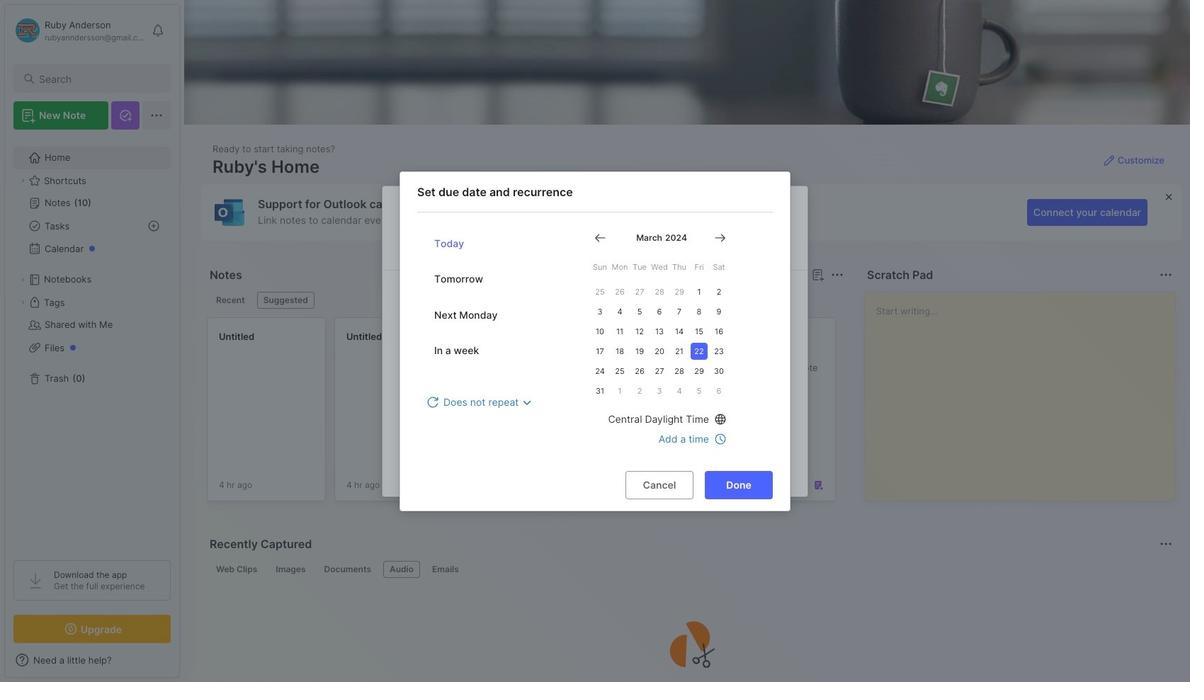 Task type: describe. For each thing, give the bounding box(es) containing it.
Search text field
[[39, 72, 158, 86]]

expand notebooks image
[[18, 276, 27, 284]]

tree inside the main element
[[5, 138, 179, 548]]

Start writing… text field
[[877, 293, 1175, 490]]

select a due date element
[[417, 212, 773, 457]]

2024 field
[[663, 232, 687, 243]]

March field
[[634, 232, 663, 243]]



Task type: locate. For each thing, give the bounding box(es) containing it.
Dropdown List field
[[426, 391, 536, 413]]

0 vertical spatial tab list
[[210, 292, 842, 309]]

none search field inside the main element
[[39, 70, 158, 87]]

expand tags image
[[18, 298, 27, 307]]

main element
[[0, 0, 184, 682]]

row group
[[207, 317, 1191, 510]]

None search field
[[39, 70, 158, 87]]

1 vertical spatial tab list
[[210, 561, 1171, 578]]

tab
[[210, 292, 251, 309], [257, 292, 314, 309], [210, 561, 264, 578], [270, 561, 312, 578], [318, 561, 378, 578], [383, 561, 420, 578], [426, 561, 465, 578]]

1 tab list from the top
[[210, 292, 842, 309]]

tab list
[[210, 292, 842, 309], [210, 561, 1171, 578]]

2 tab list from the top
[[210, 561, 1171, 578]]

tree
[[5, 138, 179, 548]]



Task type: vqa. For each thing, say whether or not it's contained in the screenshot.
Filter tasks image
no



